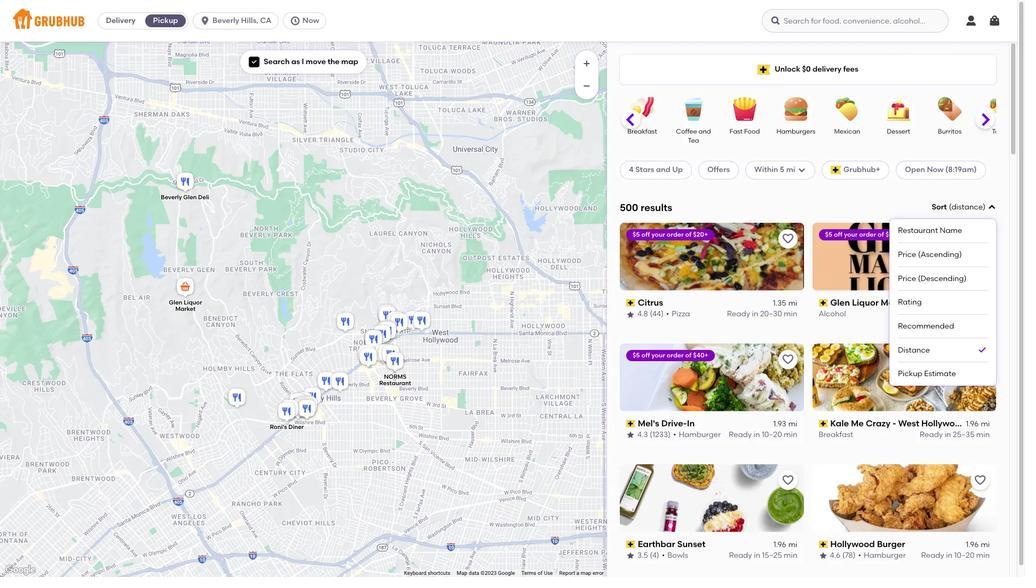 Task type: vqa. For each thing, say whether or not it's contained in the screenshot.
the topmost fries
no



Task type: locate. For each thing, give the bounding box(es) containing it.
order left $20+
[[667, 231, 684, 238]]

0 horizontal spatial market
[[175, 306, 195, 313]]

1 vertical spatial breakfast
[[819, 430, 854, 439]]

pickup right delivery button
[[153, 16, 178, 25]]

subscription pass image up alcohol
[[819, 299, 829, 307]]

subscription pass image for hollywood burger
[[819, 541, 829, 548]]

1.35 mi
[[774, 299, 798, 308]]

• right (78)
[[859, 551, 862, 560]]

map
[[457, 570, 468, 576]]

2 horizontal spatial svg image
[[989, 14, 1002, 27]]

ready in 15–25 min
[[730, 551, 798, 560]]

cafe ruisseau - beverly hills image
[[329, 371, 351, 394]]

• hamburger for burger
[[859, 551, 907, 560]]

1 horizontal spatial and
[[699, 128, 712, 135]]

• down the drive-
[[674, 430, 677, 439]]

mickey fine grill image
[[290, 396, 311, 420]]

recommended
[[899, 322, 955, 331]]

• for hollywood burger
[[859, 551, 862, 560]]

the farm of beverly hills image
[[302, 386, 323, 409]]

subscription pass image
[[627, 299, 636, 307], [819, 299, 829, 307], [819, 420, 829, 427]]

$5 for citrus
[[633, 231, 640, 238]]

0 vertical spatial 10–20
[[762, 430, 783, 439]]

1 horizontal spatial hollywood
[[922, 418, 967, 428]]

and up tea
[[699, 128, 712, 135]]

keyboard shortcuts
[[404, 570, 451, 576]]

•
[[667, 310, 670, 319], [674, 430, 677, 439], [662, 551, 665, 560], [859, 551, 862, 560]]

1 horizontal spatial now
[[928, 165, 944, 174]]

glen liquor market logo image
[[813, 223, 997, 291]]

1.96 mi for hollywood burger
[[967, 540, 991, 549]]

4.6 (78)
[[831, 551, 856, 560]]

None field
[[890, 202, 997, 386]]

distance
[[952, 203, 984, 212]]

10–20 for hollywood burger
[[955, 551, 975, 560]]

1.96
[[967, 419, 980, 429], [774, 540, 787, 549], [967, 540, 980, 549]]

terms of use
[[522, 570, 553, 576]]

grubhub plus flag logo image for grubhub+
[[831, 166, 842, 174]]

beverly hills, ca button
[[193, 12, 283, 29]]

your
[[652, 231, 666, 238], [845, 231, 858, 238], [652, 351, 666, 359]]

svg image
[[989, 14, 1002, 27], [290, 15, 301, 26], [251, 59, 258, 65]]

price
[[899, 250, 917, 259], [899, 274, 917, 283]]

save this restaurant image
[[782, 232, 795, 245], [782, 353, 795, 366], [975, 353, 987, 366], [782, 474, 795, 487]]

hollywood up (78)
[[831, 539, 876, 549]]

shortcuts
[[428, 570, 451, 576]]

beverly for beverly hills, ca
[[213, 16, 239, 25]]

hollywood up ready in 25–35 min
[[922, 418, 967, 428]]

order
[[667, 231, 684, 238], [860, 231, 877, 238], [667, 351, 684, 359]]

svg image for now
[[290, 15, 301, 26]]

google image
[[3, 563, 38, 577]]

subscription pass image for glen liquor market
[[819, 299, 829, 307]]

glen liquor market
[[831, 298, 911, 308], [169, 299, 202, 313]]

1 vertical spatial save this restaurant image
[[975, 474, 987, 487]]

1 vertical spatial • hamburger
[[859, 551, 907, 560]]

1.96 for kale me crazy - west hollywood
[[967, 419, 980, 429]]

restaurant up price (ascending)
[[899, 226, 939, 235]]

• hamburger for drive-
[[674, 430, 721, 439]]

$5 off your order of $30+
[[826, 231, 901, 238]]

fees
[[844, 65, 859, 74]]

2 horizontal spatial glen
[[831, 298, 851, 308]]

10–20 for mel's drive-in
[[762, 430, 783, 439]]

(44)
[[650, 310, 664, 319]]

svg image for search as i move the map
[[251, 59, 258, 65]]

1 horizontal spatial liquor
[[853, 298, 880, 308]]

me
[[852, 418, 864, 428]]

star icon image for mel's drive-in
[[627, 431, 635, 439]]

subscription pass image left mel's
[[627, 420, 636, 427]]

and left up
[[657, 165, 671, 174]]

svg image
[[966, 14, 978, 27], [200, 15, 211, 26], [771, 15, 782, 26], [798, 166, 807, 174], [989, 203, 997, 212]]

1.96 mi for kale me crazy - west hollywood
[[967, 419, 991, 429]]

min for burger
[[977, 551, 991, 560]]

subscription pass image
[[627, 420, 636, 427], [627, 541, 636, 548], [819, 541, 829, 548]]

order left '$40+'
[[667, 351, 684, 359]]

0 vertical spatial hamburger
[[679, 430, 721, 439]]

hamburger down in
[[679, 430, 721, 439]]

estimate
[[925, 369, 957, 378]]

glen
[[183, 194, 197, 201], [831, 298, 851, 308], [169, 299, 182, 306]]

5–15
[[960, 310, 975, 319]]

0 horizontal spatial pickup
[[153, 16, 178, 25]]

5
[[781, 165, 785, 174]]

0 horizontal spatial breakfast
[[628, 128, 658, 135]]

of for ready in 20–30 min
[[686, 231, 692, 238]]

breakfast image
[[624, 97, 662, 121]]

-
[[893, 418, 897, 428]]

500
[[620, 201, 639, 214]]

beverly inside map region
[[161, 194, 182, 201]]

star icon image left 4.3
[[627, 431, 635, 439]]

0 horizontal spatial and
[[657, 165, 671, 174]]

1 vertical spatial pickup
[[899, 369, 923, 378]]

dessert image
[[881, 97, 918, 121]]

hollywood burger image
[[363, 329, 384, 352]]

sort
[[933, 203, 948, 212]]

mel's drive-in logo image
[[620, 343, 804, 411]]

1 horizontal spatial breakfast
[[819, 430, 854, 439]]

mexican
[[835, 128, 861, 135]]

pickup for pickup estimate
[[899, 369, 923, 378]]

fast food
[[730, 128, 761, 135]]

0 horizontal spatial hollywood
[[831, 539, 876, 549]]

save this restaurant image
[[975, 232, 987, 245], [975, 474, 987, 487]]

1 vertical spatial price
[[899, 274, 917, 283]]

0 vertical spatial • hamburger
[[674, 430, 721, 439]]

pressed retail image
[[372, 323, 393, 347]]

star icon image for citrus
[[627, 310, 635, 319]]

hollywood burger  logo image
[[813, 464, 997, 532]]

1 horizontal spatial 10–20
[[955, 551, 975, 560]]

1 horizontal spatial hamburger
[[865, 551, 907, 560]]

hamburgers image
[[778, 97, 815, 121]]

your for citrus
[[652, 231, 666, 238]]

0 vertical spatial breakfast
[[628, 128, 658, 135]]

order left $30+
[[860, 231, 877, 238]]

ready for me
[[921, 430, 944, 439]]

liquor inside map region
[[184, 299, 202, 306]]

pickup for pickup
[[153, 16, 178, 25]]

subway® image
[[295, 398, 317, 422]]

as
[[292, 57, 300, 66]]

tryst caffe image
[[296, 398, 318, 422]]

delivery
[[106, 16, 136, 25]]

body energy club - west hollywood image
[[376, 319, 398, 343]]

star icon image left 3.5
[[627, 552, 635, 560]]

1 horizontal spatial glen
[[183, 194, 197, 201]]

pizza
[[672, 310, 691, 319]]

4
[[629, 165, 634, 174]]

0 vertical spatial grubhub plus flag logo image
[[758, 64, 771, 75]]

terms of use link
[[522, 570, 553, 576]]

main navigation navigation
[[0, 0, 1018, 42]]

subscription pass image left kale at the right bottom of page
[[819, 420, 829, 427]]

grubhub plus flag logo image for unlock $0 delivery fees
[[758, 64, 771, 75]]

pickup inside list box
[[899, 369, 923, 378]]

breakfast down kale at the right bottom of page
[[819, 430, 854, 439]]

price for price (ascending)
[[899, 250, 917, 259]]

subscription pass image left citrus
[[627, 299, 636, 307]]

delivery button
[[98, 12, 143, 29]]

beverly inside button
[[213, 16, 239, 25]]

1 horizontal spatial • hamburger
[[859, 551, 907, 560]]

0 horizontal spatial grubhub plus flag logo image
[[758, 64, 771, 75]]

of left '$40+'
[[686, 351, 692, 359]]

mi for burger
[[982, 540, 991, 549]]

• for citrus
[[667, 310, 670, 319]]

4.8
[[638, 310, 649, 319]]

alcohol
[[819, 310, 847, 319]]

min for sunset
[[784, 551, 798, 560]]

zinc cafe & market image
[[373, 343, 394, 366]]

energy life cafe image
[[287, 398, 309, 422]]

map right a
[[581, 570, 592, 576]]

)
[[984, 203, 986, 212]]

• right (44)
[[667, 310, 670, 319]]

2 price from the top
[[899, 274, 917, 283]]

0 horizontal spatial ready in 10–20 min
[[729, 430, 798, 439]]

1 vertical spatial ready in 10–20 min
[[922, 551, 991, 560]]

1 horizontal spatial svg image
[[290, 15, 301, 26]]

Search for food, convenience, alcohol... search field
[[762, 9, 950, 33]]

restaurant down norms restaurant icon
[[379, 380, 411, 387]]

market
[[882, 298, 911, 308], [175, 306, 195, 313]]

your left $30+
[[845, 231, 858, 238]]

star icon image left 4.6
[[819, 552, 828, 560]]

pickup down distance
[[899, 369, 923, 378]]

your down results
[[652, 231, 666, 238]]

1 horizontal spatial map
[[581, 570, 592, 576]]

west
[[899, 418, 920, 428]]

1 vertical spatial 10–20
[[955, 551, 975, 560]]

joey's cafe image
[[403, 309, 424, 333]]

tacos
[[993, 128, 1011, 135]]

• for mel's drive-in
[[674, 430, 677, 439]]

urth caffe melrose image
[[376, 343, 398, 366]]

sunset
[[678, 539, 706, 549]]

price down $30+
[[899, 250, 917, 259]]

citrus logo image
[[620, 223, 804, 291]]

price up rating at the right of the page
[[899, 274, 917, 283]]

bowls
[[668, 551, 689, 560]]

beverly
[[213, 16, 239, 25], [161, 194, 182, 201]]

1 vertical spatial hamburger
[[865, 551, 907, 560]]

save this restaurant image down 25–35
[[975, 474, 987, 487]]

0 horizontal spatial beverly
[[161, 194, 182, 201]]

0 horizontal spatial restaurant
[[379, 380, 411, 387]]

beverly left hills,
[[213, 16, 239, 25]]

0 vertical spatial restaurant
[[899, 226, 939, 235]]

liquor
[[853, 298, 880, 308], [184, 299, 202, 306]]

mi for sunset
[[789, 540, 798, 549]]

1.35
[[774, 299, 787, 308]]

joe & the juice image
[[380, 344, 402, 367]]

within 5 mi
[[755, 165, 796, 174]]

• right (4)
[[662, 551, 665, 560]]

4.8 (44)
[[638, 310, 664, 319]]

0 horizontal spatial now
[[303, 16, 319, 25]]

beverly left deli
[[161, 194, 182, 201]]

0 horizontal spatial liquor
[[184, 299, 202, 306]]

of left $30+
[[878, 231, 885, 238]]

• hamburger down in
[[674, 430, 721, 439]]

min
[[784, 310, 798, 319], [977, 310, 991, 319], [784, 430, 798, 439], [977, 430, 991, 439], [784, 551, 798, 560], [977, 551, 991, 560]]

0 vertical spatial hollywood
[[922, 418, 967, 428]]

svg image inside now button
[[290, 15, 301, 26]]

now
[[303, 16, 319, 25], [928, 165, 944, 174]]

your down (44)
[[652, 351, 666, 359]]

list box containing restaurant name
[[899, 219, 989, 386]]

• hamburger
[[674, 430, 721, 439], [859, 551, 907, 560]]

breakfast down the breakfast image
[[628, 128, 658, 135]]

breakfast
[[628, 128, 658, 135], [819, 430, 854, 439]]

grubhub plus flag logo image
[[758, 64, 771, 75], [831, 166, 842, 174]]

a
[[577, 570, 580, 576]]

now right the open
[[928, 165, 944, 174]]

min for drive-
[[784, 430, 798, 439]]

0 vertical spatial save this restaurant image
[[975, 232, 987, 245]]

1 horizontal spatial ready in 10–20 min
[[922, 551, 991, 560]]

• hamburger down burger
[[859, 551, 907, 560]]

market up recommended at right
[[882, 298, 911, 308]]

1 vertical spatial now
[[928, 165, 944, 174]]

tacos image
[[983, 97, 1021, 121]]

1 horizontal spatial restaurant
[[899, 226, 939, 235]]

check icon image
[[978, 345, 989, 355]]

1 horizontal spatial pickup
[[899, 369, 923, 378]]

1 price from the top
[[899, 250, 917, 259]]

hamburger down burger
[[865, 551, 907, 560]]

star icon image for earthbar sunset
[[627, 552, 635, 560]]

report a map error link
[[560, 570, 604, 576]]

1 vertical spatial beverly
[[161, 194, 182, 201]]

(descending)
[[919, 274, 967, 283]]

market down the glen liquor market 'icon'
[[175, 306, 195, 313]]

0 vertical spatial price
[[899, 250, 917, 259]]

0 vertical spatial pickup
[[153, 16, 178, 25]]

grubhub plus flag logo image left grubhub+
[[831, 166, 842, 174]]

subscription pass image inside the glen liquor market link
[[819, 299, 829, 307]]

glen liquor market image
[[174, 276, 196, 300]]

ready for burger
[[922, 551, 945, 560]]

0 horizontal spatial map
[[342, 57, 359, 66]]

star icon image for hollywood burger
[[819, 552, 828, 560]]

pickup inside pickup button
[[153, 16, 178, 25]]

star icon image
[[627, 310, 635, 319], [627, 431, 635, 439], [627, 552, 635, 560], [819, 552, 828, 560]]

star icon image left 4.8
[[627, 310, 635, 319]]

roni's
[[270, 424, 287, 431]]

price (descending)
[[899, 274, 967, 283]]

hamburger for burger
[[865, 551, 907, 560]]

$30+
[[886, 231, 901, 238]]

15–25
[[763, 551, 783, 560]]

0 vertical spatial now
[[303, 16, 319, 25]]

glen inside glen liquor market
[[169, 299, 182, 306]]

0 horizontal spatial • hamburger
[[674, 430, 721, 439]]

subscription pass image for citrus
[[627, 299, 636, 307]]

map right the
[[342, 57, 359, 66]]

mexican image
[[829, 97, 867, 121]]

order for mel's drive-in
[[667, 351, 684, 359]]

of for ready in 10–20 min
[[686, 351, 692, 359]]

0 vertical spatial and
[[699, 128, 712, 135]]

ready in 10–20 min
[[729, 430, 798, 439], [922, 551, 991, 560]]

1 horizontal spatial beverly
[[213, 16, 239, 25]]

mi
[[787, 165, 796, 174], [789, 299, 798, 308], [789, 419, 798, 429], [982, 419, 991, 429], [789, 540, 798, 549], [982, 540, 991, 549]]

ready for sunset
[[730, 551, 753, 560]]

0 horizontal spatial svg image
[[251, 59, 258, 65]]

list box
[[899, 219, 989, 386]]

name
[[941, 226, 963, 235]]

save this restaurant button
[[779, 229, 798, 248], [971, 229, 991, 248], [779, 350, 798, 369], [971, 350, 991, 369], [779, 471, 798, 490], [971, 471, 991, 490]]

now up the search as i move the map
[[303, 16, 319, 25]]

in
[[753, 310, 759, 319], [951, 310, 958, 319], [754, 430, 761, 439], [945, 430, 952, 439], [754, 551, 761, 560], [947, 551, 953, 560]]

0 horizontal spatial hamburger
[[679, 430, 721, 439]]

le pain quotidien (south santa monica blvd) image
[[293, 391, 314, 414]]

da carla caffe image
[[279, 398, 301, 422]]

grubhub plus flag logo image left unlock
[[758, 64, 771, 75]]

0 horizontal spatial 10–20
[[762, 430, 783, 439]]

offers
[[708, 165, 730, 174]]

ready for drive-
[[729, 430, 752, 439]]

off for citrus
[[642, 231, 650, 238]]

1 horizontal spatial grubhub plus flag logo image
[[831, 166, 842, 174]]

0 horizontal spatial glen liquor market
[[169, 299, 202, 313]]

0 vertical spatial beverly
[[213, 16, 239, 25]]

0 vertical spatial map
[[342, 57, 359, 66]]

hamburger for drive-
[[679, 430, 721, 439]]

0 horizontal spatial glen
[[169, 299, 182, 306]]

save this restaurant image right name
[[975, 232, 987, 245]]

map data ©2023 google
[[457, 570, 515, 576]]

in for me
[[945, 430, 952, 439]]

roni's diner image
[[276, 401, 297, 424]]

tasty donuts and cafe image
[[411, 310, 433, 333]]

0 vertical spatial ready in 10–20 min
[[729, 430, 798, 439]]

in for drive-
[[754, 430, 761, 439]]

1 horizontal spatial market
[[882, 298, 911, 308]]

subscription pass image left earthbar
[[627, 541, 636, 548]]

1 vertical spatial grubhub plus flag logo image
[[831, 166, 842, 174]]

4.3 (1233)
[[638, 430, 671, 439]]

1 vertical spatial restaurant
[[379, 380, 411, 387]]

1.96 mi for earthbar sunset
[[774, 540, 798, 549]]

subscription pass image left hollywood burger
[[819, 541, 829, 548]]

restaurant inside map region
[[379, 380, 411, 387]]

of left $20+
[[686, 231, 692, 238]]



Task type: describe. For each thing, give the bounding box(es) containing it.
roni's diner
[[270, 424, 304, 431]]

delivery
[[813, 65, 842, 74]]

rating
[[899, 298, 923, 307]]

ca
[[260, 16, 272, 25]]

kale me crazy - west hollywood
[[831, 418, 967, 428]]

i
[[302, 57, 304, 66]]

of for ready in 5–15 min
[[878, 231, 885, 238]]

map region
[[0, 0, 630, 577]]

earthbar sunset
[[638, 539, 706, 549]]

move
[[306, 57, 326, 66]]

beverly glen deli
[[161, 194, 209, 201]]

hollywood burger
[[831, 539, 906, 549]]

market inside map region
[[175, 306, 195, 313]]

(ascending)
[[919, 250, 963, 259]]

$5 for mel's drive-in
[[633, 351, 640, 359]]

deli
[[198, 194, 209, 201]]

mel's drive-in image
[[376, 303, 397, 326]]

ready in 10–20 min for mel's drive-in
[[729, 430, 798, 439]]

(1233)
[[650, 430, 671, 439]]

mel's
[[638, 418, 660, 428]]

coffee
[[677, 128, 698, 135]]

keyboard
[[404, 570, 427, 576]]

pickup estimate
[[899, 369, 957, 378]]

open now (8:19am)
[[906, 165, 978, 174]]

hills,
[[241, 16, 259, 25]]

unlock
[[775, 65, 801, 74]]

ihop image
[[389, 312, 410, 335]]

citrus image
[[335, 311, 356, 334]]

in
[[687, 418, 695, 428]]

(78)
[[843, 551, 856, 560]]

earthbar sunset logo image
[[620, 464, 804, 532]]

now button
[[283, 12, 331, 29]]

drive-
[[662, 418, 687, 428]]

in for burger
[[947, 551, 953, 560]]

©2023
[[481, 570, 497, 576]]

your for mel's drive-in
[[652, 351, 666, 359]]

hamburgers
[[777, 128, 816, 135]]

report
[[560, 570, 576, 576]]

off for mel's drive-in
[[642, 351, 650, 359]]

• for earthbar sunset
[[662, 551, 665, 560]]

1 vertical spatial map
[[581, 570, 592, 576]]

plus icon image
[[582, 58, 593, 69]]

order for citrus
[[667, 231, 684, 238]]

1 vertical spatial and
[[657, 165, 671, 174]]

price (ascending)
[[899, 250, 963, 259]]

1.96 for hollywood burger
[[967, 540, 980, 549]]

earthbar
[[638, 539, 676, 549]]

beverly hills, ca
[[213, 16, 272, 25]]

2 save this restaurant image from the top
[[975, 474, 987, 487]]

1.96 for earthbar sunset
[[774, 540, 787, 549]]

minus icon image
[[582, 81, 593, 91]]

grubhub+
[[844, 165, 881, 174]]

min for me
[[977, 430, 991, 439]]

1 vertical spatial hollywood
[[831, 539, 876, 549]]

4 stars and up
[[629, 165, 683, 174]]

3.5 (4)
[[638, 551, 660, 560]]

kale me crazy - west hollywood image
[[363, 328, 384, 352]]

citrus
[[638, 298, 664, 308]]

fast food image
[[727, 97, 764, 121]]

burritos
[[939, 128, 962, 135]]

sort ( distance )
[[933, 203, 986, 212]]

$20+
[[694, 231, 709, 238]]

1 save this restaurant image from the top
[[975, 232, 987, 245]]

judi's deli image
[[293, 394, 314, 417]]

coffee and tea image
[[675, 97, 713, 121]]

mi for drive-
[[789, 419, 798, 429]]

• pizza
[[667, 310, 691, 319]]

ferrarini image
[[298, 395, 319, 418]]

in for sunset
[[754, 551, 761, 560]]

(4)
[[650, 551, 660, 560]]

25–35
[[954, 430, 975, 439]]

use
[[544, 570, 553, 576]]

comoncy - beverly hills image
[[294, 395, 315, 419]]

price for price (descending)
[[899, 274, 917, 283]]

1.93
[[774, 419, 787, 429]]

norms
[[384, 373, 406, 380]]

$5 off your order of $20+
[[633, 231, 709, 238]]

subscription pass image for mel's drive-in
[[627, 420, 636, 427]]

google
[[498, 570, 515, 576]]

• bowls
[[662, 551, 689, 560]]

within
[[755, 165, 779, 174]]

riozonas acai west hollywood image
[[375, 320, 396, 344]]

20–30
[[761, 310, 783, 319]]

$5 off your order of $40+
[[633, 351, 709, 359]]

dany's food trucks, inc. image
[[226, 387, 248, 410]]

rawberri image
[[377, 320, 398, 344]]

kale
[[831, 418, 850, 428]]

food
[[745, 128, 761, 135]]

norms restaurant image
[[384, 351, 406, 374]]

keyboard shortcuts button
[[404, 570, 451, 577]]

data
[[469, 570, 480, 576]]

none field containing sort
[[890, 202, 997, 386]]

the nosh of beverly hills image
[[287, 392, 309, 415]]

1 horizontal spatial glen liquor market
[[831, 298, 911, 308]]

beverly for beverly glen deli
[[161, 194, 182, 201]]

distance
[[899, 345, 931, 355]]

svg image inside beverly hills, ca button
[[200, 15, 211, 26]]

burger
[[878, 539, 906, 549]]

(8:19am)
[[946, 165, 978, 174]]

mi for me
[[982, 419, 991, 429]]

alana's coffee roasters image
[[356, 344, 378, 367]]

leora cafe image
[[316, 370, 337, 394]]

ready in 10–20 min for hollywood burger
[[922, 551, 991, 560]]

1.93 mi
[[774, 419, 798, 429]]

ready in 25–35 min
[[921, 430, 991, 439]]

and inside coffee and tea
[[699, 128, 712, 135]]

open
[[906, 165, 926, 174]]

pickup button
[[143, 12, 188, 29]]

results
[[641, 201, 673, 214]]

500 results
[[620, 201, 673, 214]]

burritos image
[[932, 97, 969, 121]]

subscription pass image for kale me crazy - west hollywood
[[819, 420, 829, 427]]

beverly glen deli image
[[174, 171, 196, 194]]

tea
[[688, 137, 700, 144]]

ready in 5–15 min
[[927, 310, 991, 319]]

search
[[264, 57, 290, 66]]

the butcher's daughter image
[[358, 346, 379, 370]]

7 eleven image
[[386, 310, 407, 333]]

report a map error
[[560, 570, 604, 576]]

glen liquor market inside map region
[[169, 299, 202, 313]]

stars
[[636, 165, 655, 174]]

4.6
[[831, 551, 841, 560]]

now inside now button
[[303, 16, 319, 25]]

earthbar sunset image
[[377, 305, 398, 328]]

kale me crazy - west hollywood  logo image
[[813, 343, 997, 411]]

ready in 20–30 min
[[728, 310, 798, 319]]

coffee and tea
[[677, 128, 712, 144]]

of left the use at the right bottom
[[538, 570, 543, 576]]

subscription pass image for earthbar sunset
[[627, 541, 636, 548]]

dessert
[[888, 128, 911, 135]]

diner
[[288, 424, 304, 431]]

distance option
[[899, 338, 989, 362]]

error
[[593, 570, 604, 576]]



